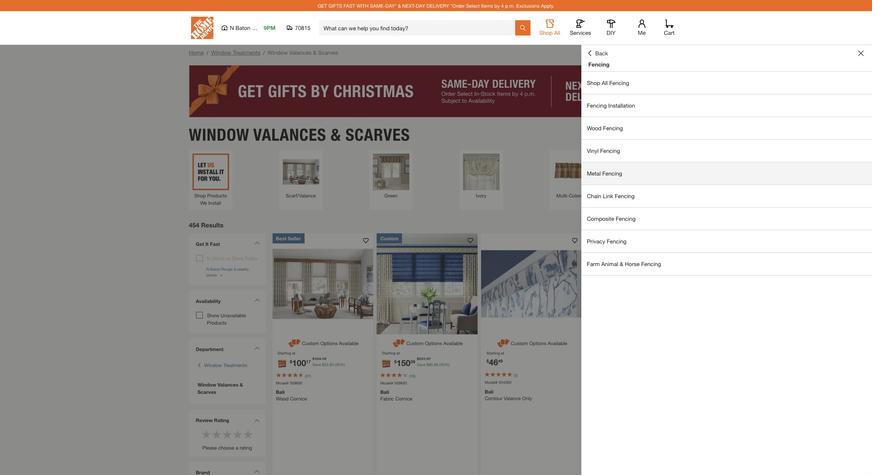 Task type: vqa. For each thing, say whether or not it's contained in the screenshot.
Custom Options Available related to 100
yes



Task type: describe. For each thing, give the bounding box(es) containing it.
shop for shop all fencing
[[588, 79, 601, 86]]

fencing installation link
[[582, 94, 873, 117]]

privacy
[[588, 238, 606, 245]]

availability link
[[193, 294, 262, 310]]

review rating link
[[196, 417, 241, 424]]

3 star symbol image from the left
[[233, 429, 243, 440]]

by
[[495, 3, 500, 9]]

save for 150
[[417, 362, 426, 367]]

$ inside the '$ 150 39'
[[395, 359, 397, 364]]

farm animal & horse fencing
[[588, 261, 662, 267]]

multi-
[[557, 193, 570, 198]]

fabric cornice image
[[377, 233, 478, 334]]

100
[[292, 358, 306, 368]]

same-
[[370, 3, 386, 9]]

shop all button
[[539, 20, 562, 36]]

fast
[[210, 241, 220, 247]]

( inside '$ 154 . 10 save $ 53 . 93 ( 35 %)'
[[335, 362, 336, 367]]

composite fencing link
[[582, 208, 873, 230]]

cornice for 100
[[290, 396, 307, 402]]

custom options available for 100
[[302, 340, 359, 346]]

3 options from the left
[[530, 340, 547, 346]]

17
[[306, 359, 311, 364]]

diy button
[[601, 20, 623, 36]]

vinyl
[[588, 147, 599, 154]]

3
[[515, 373, 517, 378]]

509895
[[290, 381, 303, 385]]

unavailable
[[221, 312, 246, 318]]

in stock at store today link
[[207, 255, 258, 261]]

department link
[[193, 342, 262, 356]]

horse
[[625, 261, 640, 267]]

apply.
[[542, 3, 555, 9]]

3 more options icon image from the left
[[497, 338, 511, 349]]

custom for bali contour valance only
[[511, 340, 529, 346]]

sort
[[629, 220, 638, 226]]

39
[[411, 359, 416, 364]]

by:
[[639, 220, 646, 226]]

next-
[[403, 3, 416, 9]]

1 star symbol image from the left
[[201, 429, 212, 440]]

1 vertical spatial valances
[[253, 125, 327, 145]]

metal
[[588, 170, 601, 177]]

me
[[639, 29, 646, 36]]

2 star symbol image from the left
[[212, 429, 222, 440]]

3 available from the left
[[548, 340, 568, 346]]

shop for shop all
[[540, 29, 553, 36]]

0 horizontal spatial scarves
[[198, 389, 216, 395]]

availability
[[196, 298, 221, 304]]

we
[[200, 200, 207, 206]]

metal fencing link
[[582, 162, 873, 185]]

fencing inside metal fencing link
[[603, 170, 623, 177]]

select
[[467, 3, 480, 9]]

contour
[[485, 395, 503, 401]]

What can we help you find today? search field
[[324, 21, 515, 35]]

bali fabric cornice
[[381, 389, 413, 402]]

rating
[[240, 445, 252, 451]]

$ 100 17
[[290, 358, 311, 368]]

*order
[[451, 3, 465, 9]]

fencing installation
[[588, 102, 636, 109]]

custom options available for 150
[[407, 340, 463, 346]]

bali contour valance only
[[485, 389, 533, 401]]

bali wood cornice
[[276, 389, 307, 402]]

80
[[429, 362, 433, 367]]

home link
[[189, 49, 204, 56]]

results
[[201, 221, 224, 229]]

0 vertical spatial scarves
[[318, 49, 338, 56]]

cornice for 150
[[396, 396, 413, 402]]

stock
[[213, 255, 225, 261]]

rod pocket valance image
[[644, 154, 680, 190]]

valances inside window valances & scarves link
[[218, 382, 239, 388]]

%) for 100
[[340, 362, 345, 367]]

454
[[189, 221, 200, 229]]

only
[[523, 395, 533, 401]]

shop for shop products we install
[[195, 193, 206, 198]]

starting for 150
[[382, 351, 396, 355]]

$ down the 37
[[427, 362, 429, 367]]

37
[[427, 357, 431, 361]]

day*
[[386, 3, 397, 9]]

shop products we install
[[195, 193, 227, 206]]

items
[[482, 3, 494, 9]]

model# for 100
[[276, 381, 289, 385]]

fast
[[344, 3, 356, 9]]

$ inside $ 100 17
[[290, 359, 292, 364]]

231
[[419, 357, 426, 361]]

menu containing shop all fencing
[[582, 72, 873, 276]]

1 vertical spatial treatments
[[223, 362, 248, 368]]

get
[[196, 241, 204, 247]]

show unavailable products
[[207, 312, 246, 326]]

get it fast
[[196, 241, 220, 247]]

window valances & scarves link
[[196, 381, 259, 396]]

valance
[[504, 395, 521, 401]]

with
[[357, 3, 369, 9]]

2 horizontal spatial )
[[517, 373, 518, 378]]

rouge
[[252, 24, 268, 31]]

home
[[189, 49, 204, 56]]

custom for bali wood cornice
[[302, 340, 319, 346]]

rating
[[214, 417, 229, 423]]

feedback link image
[[864, 118, 873, 155]]

me button
[[631, 20, 654, 36]]

green image
[[373, 154, 410, 190]]

farm
[[588, 261, 600, 267]]

best
[[276, 235, 287, 241]]

cart link
[[662, 20, 678, 36]]

35 for 100
[[336, 362, 340, 367]]

at up the 100
[[292, 351, 296, 355]]

scarf/valance
[[286, 193, 316, 198]]

fencing inside 'farm animal & horse fencing' link
[[642, 261, 662, 267]]

multi-colored
[[557, 193, 587, 198]]

3 custom options available from the left
[[511, 340, 568, 346]]

fencing inside "wood fencing" link
[[604, 125, 624, 131]]

at left store
[[227, 255, 231, 261]]

150
[[397, 358, 411, 368]]

ivory
[[476, 193, 487, 198]]

46
[[489, 358, 499, 367]]

in stock at store today
[[207, 255, 258, 261]]

49
[[499, 359, 503, 364]]

454 results
[[189, 221, 224, 229]]

multi colored image
[[554, 154, 590, 190]]

) for 150
[[415, 374, 416, 378]]

composite
[[588, 215, 615, 222]]

35 for 150
[[441, 362, 445, 367]]

best seller
[[276, 235, 301, 241]]

choose
[[218, 445, 234, 451]]

at inside starting at $ 46 49
[[502, 351, 505, 355]]

( for bali contour valance only
[[514, 373, 515, 378]]

sort by:
[[629, 220, 646, 226]]

shop all
[[540, 29, 561, 36]]

ivory link
[[463, 154, 500, 199]]

$ right 17
[[313, 357, 315, 361]]

( 16 )
[[410, 374, 416, 378]]

products inside "shop products we install"
[[207, 193, 227, 198]]



Task type: locate. For each thing, give the bounding box(es) containing it.
canova blackout polyester curtain valance image
[[586, 233, 687, 334]]

2 horizontal spatial options
[[530, 340, 547, 346]]

554260
[[499, 380, 512, 385]]

2 cornice from the left
[[396, 396, 413, 402]]

1 available from the left
[[339, 340, 359, 346]]

2 horizontal spatial available
[[548, 340, 568, 346]]

70815
[[295, 24, 311, 31]]

seller
[[288, 235, 301, 241]]

1 vertical spatial window valances & scarves
[[198, 382, 243, 395]]

model# left 554260
[[485, 380, 498, 385]]

treatments down the department link
[[223, 362, 248, 368]]

2 star symbol image from the left
[[243, 429, 254, 440]]

2 save from the left
[[417, 362, 426, 367]]

0 vertical spatial all
[[555, 29, 561, 36]]

10
[[322, 357, 327, 361]]

98
[[434, 362, 439, 367]]

starting up $ 100 17
[[278, 351, 291, 355]]

1 starting from the left
[[278, 351, 291, 355]]

35 inside '$ 154 . 10 save $ 53 . 93 ( 35 %)'
[[336, 362, 340, 367]]

0 horizontal spatial starting
[[278, 351, 291, 355]]

save for 100
[[313, 362, 321, 367]]

baton
[[236, 24, 251, 31]]

0 vertical spatial valances
[[290, 49, 312, 56]]

get it fast link
[[193, 237, 262, 253]]

at up "49"
[[502, 351, 505, 355]]

fencing up installation on the right top
[[610, 79, 630, 86]]

save down 231
[[417, 362, 426, 367]]

fencing right horse
[[642, 261, 662, 267]]

1 horizontal spatial cornice
[[396, 396, 413, 402]]

more options icon image
[[288, 338, 302, 349], [392, 338, 407, 349], [497, 338, 511, 349]]

shop inside 'menu'
[[588, 79, 601, 86]]

$ 150 39
[[395, 358, 416, 368]]

custom
[[381, 235, 399, 241], [302, 340, 319, 346], [407, 340, 424, 346], [511, 340, 529, 346]]

wood
[[588, 125, 602, 131], [276, 396, 289, 402]]

drawer close image
[[859, 51, 865, 56]]

1 vertical spatial products
[[207, 320, 227, 326]]

available for 150
[[444, 340, 463, 346]]

1 %) from the left
[[340, 362, 345, 367]]

starting at for 100
[[278, 351, 296, 355]]

cornice inside bali wood cornice
[[290, 396, 307, 402]]

star symbol image up please choose a rating
[[222, 429, 233, 440]]

3 starting from the left
[[487, 351, 500, 355]]

fencing right metal
[[603, 170, 623, 177]]

2 horizontal spatial model#
[[485, 380, 498, 385]]

%) right 98
[[445, 362, 450, 367]]

all for shop all fencing
[[602, 79, 608, 86]]

509893
[[395, 381, 407, 385]]

1 vertical spatial wood
[[276, 396, 289, 402]]

2 horizontal spatial custom options available
[[511, 340, 568, 346]]

0 vertical spatial products
[[207, 193, 227, 198]]

0 horizontal spatial /
[[207, 50, 208, 56]]

services
[[570, 29, 592, 36]]

2 horizontal spatial shop
[[588, 79, 601, 86]]

cornice
[[290, 396, 307, 402], [396, 396, 413, 402]]

1 horizontal spatial model#
[[381, 381, 394, 385]]

0 vertical spatial treatments
[[233, 49, 261, 56]]

/ down rouge
[[263, 50, 265, 56]]

0 horizontal spatial options
[[321, 340, 338, 346]]

$ inside starting at $ 46 49
[[487, 359, 489, 364]]

window treatments link down the n
[[211, 49, 261, 56]]

1 star symbol image from the left
[[222, 429, 233, 440]]

bali inside bali fabric cornice
[[381, 389, 389, 395]]

wood cornice image
[[273, 233, 374, 334]]

star symbol image
[[201, 429, 212, 440], [212, 429, 222, 440], [233, 429, 243, 440]]

$ left "49"
[[487, 359, 489, 364]]

wood inside bali wood cornice
[[276, 396, 289, 402]]

1 horizontal spatial starting
[[382, 351, 396, 355]]

0 horizontal spatial all
[[555, 29, 561, 36]]

the home depot logo image
[[191, 17, 213, 39]]

fencing inside fencing installation link
[[588, 102, 607, 109]]

ivory image
[[463, 154, 500, 190]]

in
[[207, 255, 211, 261]]

shop products we install link
[[193, 154, 229, 206]]

fencing up "wood fencing" on the right top
[[588, 102, 607, 109]]

starting up 46
[[487, 351, 500, 355]]

1 horizontal spatial wood
[[588, 125, 602, 131]]

( inside $ 231 . 37 save $ 80 . 98 ( 35 %)
[[440, 362, 441, 367]]

privacy fencing link
[[582, 230, 873, 253]]

0 horizontal spatial save
[[313, 362, 321, 367]]

delivery
[[427, 3, 450, 9]]

$ down 10
[[322, 362, 325, 367]]

custom for bali fabric cornice
[[407, 340, 424, 346]]

all left services
[[555, 29, 561, 36]]

.
[[321, 357, 322, 361], [426, 357, 427, 361], [329, 362, 330, 367], [433, 362, 434, 367]]

) down 39
[[415, 374, 416, 378]]

scarf/valance image
[[283, 154, 319, 190]]

fencing inside vinyl fencing 'link'
[[601, 147, 621, 154]]

35 right 93 in the left bottom of the page
[[336, 362, 340, 367]]

1 horizontal spatial starting at
[[382, 351, 400, 355]]

window treatments
[[204, 362, 248, 368]]

shop up the fencing installation
[[588, 79, 601, 86]]

products up install at the left of page
[[207, 193, 227, 198]]

wood up vinyl
[[588, 125, 602, 131]]

0 horizontal spatial shop
[[195, 193, 206, 198]]

16
[[411, 374, 415, 378]]

9pm
[[264, 24, 276, 31]]

fencing down back button
[[589, 61, 610, 68]]

contour valance only image
[[482, 233, 583, 334]]

review rating
[[196, 417, 229, 423]]

starting inside starting at $ 46 49
[[487, 351, 500, 355]]

1 custom options available from the left
[[302, 340, 359, 346]]

show
[[207, 312, 220, 318]]

fencing down the fencing installation
[[604, 125, 624, 131]]

starting at up the 100
[[278, 351, 296, 355]]

more options icon image for 100
[[288, 338, 302, 349]]

star symbol image up a
[[233, 429, 243, 440]]

2 horizontal spatial more options icon image
[[497, 338, 511, 349]]

2 vertical spatial shop
[[195, 193, 206, 198]]

all for shop all
[[555, 29, 561, 36]]

star symbol image up please
[[201, 429, 212, 440]]

options for 150
[[425, 340, 443, 346]]

0 horizontal spatial custom options available
[[302, 340, 359, 346]]

star symbol image down review rating link
[[212, 429, 222, 440]]

0 horizontal spatial %)
[[340, 362, 345, 367]]

2 horizontal spatial bali
[[485, 389, 494, 395]]

shop all fencing link
[[582, 72, 873, 94]]

privacy fencing
[[588, 238, 627, 245]]

shop products we install image
[[193, 154, 229, 190]]

$ 231 . 37 save $ 80 . 98 ( 35 %)
[[417, 357, 450, 367]]

more options icon image up the 100
[[288, 338, 302, 349]]

metal fencing
[[588, 170, 623, 177]]

shop down apply. on the right top of page
[[540, 29, 553, 36]]

(
[[335, 362, 336, 367], [440, 362, 441, 367], [514, 373, 515, 378], [305, 374, 306, 378], [410, 374, 411, 378]]

model# 509893
[[381, 381, 407, 385]]

n baton rouge
[[230, 24, 268, 31]]

$ left 39
[[395, 359, 397, 364]]

0 horizontal spatial available
[[339, 340, 359, 346]]

starting at
[[278, 351, 296, 355], [382, 351, 400, 355]]

shop up the we
[[195, 193, 206, 198]]

2 vertical spatial scarves
[[198, 389, 216, 395]]

fabric
[[381, 396, 394, 402]]

35 inside $ 231 . 37 save $ 80 . 98 ( 35 %)
[[441, 362, 445, 367]]

)
[[517, 373, 518, 378], [310, 374, 311, 378], [415, 374, 416, 378]]

bali for 100
[[276, 389, 285, 395]]

bali up fabric
[[381, 389, 389, 395]]

cornice down 509893
[[396, 396, 413, 402]]

53
[[325, 362, 329, 367]]

colored
[[570, 193, 587, 198]]

star symbol image up rating
[[243, 429, 254, 440]]

1 save from the left
[[313, 362, 321, 367]]

save inside '$ 154 . 10 save $ 53 . 93 ( 35 %)'
[[313, 362, 321, 367]]

save down 154 at the bottom
[[313, 362, 321, 367]]

cornice down "509895"
[[290, 396, 307, 402]]

all up the fencing installation
[[602, 79, 608, 86]]

fencing inside chain link fencing link
[[615, 193, 635, 199]]

) down 17
[[310, 374, 311, 378]]

fencing right vinyl
[[601, 147, 621, 154]]

vinyl fencing
[[588, 147, 621, 154]]

bali up the 'contour' on the bottom right of page
[[485, 389, 494, 395]]

at
[[227, 255, 231, 261], [292, 351, 296, 355], [397, 351, 400, 355], [502, 351, 505, 355]]

fencing right link
[[615, 193, 635, 199]]

products down show
[[207, 320, 227, 326]]

home / window treatments / window valances & scarves
[[189, 49, 338, 56]]

$ right 39
[[417, 357, 419, 361]]

composite fencing
[[588, 215, 636, 222]]

0 horizontal spatial starting at
[[278, 351, 296, 355]]

bali inside bali contour valance only
[[485, 389, 494, 395]]

window treatments link down the department link
[[204, 362, 248, 369]]

products inside "show unavailable products"
[[207, 320, 227, 326]]

/ right the home link
[[207, 50, 208, 56]]

wood inside 'menu'
[[588, 125, 602, 131]]

1 horizontal spatial options
[[425, 340, 443, 346]]

model# left "509895"
[[276, 381, 289, 385]]

fencing inside composite fencing link
[[616, 215, 636, 222]]

fencing inside privacy fencing link
[[607, 238, 627, 245]]

window treatments link
[[211, 49, 261, 56], [204, 362, 248, 369]]

model# left 509893
[[381, 381, 394, 385]]

( for bali fabric cornice
[[410, 374, 411, 378]]

2 starting from the left
[[382, 351, 396, 355]]

35 right 98
[[441, 362, 445, 367]]

save inside $ 231 . 37 save $ 80 . 98 ( 35 %)
[[417, 362, 426, 367]]

model# for 150
[[381, 381, 394, 385]]

) up bali contour valance only
[[517, 373, 518, 378]]

1 horizontal spatial )
[[415, 374, 416, 378]]

it
[[206, 241, 209, 247]]

gifts
[[329, 3, 343, 9]]

0 vertical spatial wood
[[588, 125, 602, 131]]

model# 509895
[[276, 381, 303, 385]]

70815 button
[[287, 24, 311, 31]]

link
[[604, 193, 614, 199]]

0 horizontal spatial cornice
[[290, 396, 307, 402]]

1 horizontal spatial 35
[[441, 362, 445, 367]]

0 horizontal spatial bali
[[276, 389, 285, 395]]

( 3 )
[[514, 373, 518, 378]]

1 horizontal spatial save
[[417, 362, 426, 367]]

1 vertical spatial scarves
[[346, 125, 410, 145]]

p.m.
[[506, 3, 515, 9]]

model#
[[485, 380, 498, 385], [276, 381, 289, 385], [381, 381, 394, 385]]

0 horizontal spatial wood
[[276, 396, 289, 402]]

2 custom options available from the left
[[407, 340, 463, 346]]

1 horizontal spatial custom options available
[[407, 340, 463, 346]]

2 starting at from the left
[[382, 351, 400, 355]]

star symbol image
[[222, 429, 233, 440], [243, 429, 254, 440]]

sponsored banner image
[[189, 65, 684, 117]]

chain link fencing
[[588, 193, 635, 199]]

starting up the '$ 150 39'
[[382, 351, 396, 355]]

2 options from the left
[[425, 340, 443, 346]]

options for 100
[[321, 340, 338, 346]]

1 cornice from the left
[[290, 396, 307, 402]]

please
[[203, 445, 217, 451]]

scarf/valance link
[[283, 154, 319, 199]]

back button
[[588, 50, 609, 57]]

%) for 150
[[445, 362, 450, 367]]

0 vertical spatial shop
[[540, 29, 553, 36]]

0 horizontal spatial star symbol image
[[222, 429, 233, 440]]

1 / from the left
[[207, 50, 208, 56]]

all inside 'menu'
[[602, 79, 608, 86]]

1 horizontal spatial %)
[[445, 362, 450, 367]]

available for 100
[[339, 340, 359, 346]]

1 horizontal spatial scarves
[[318, 49, 338, 56]]

0 vertical spatial window valances & scarves
[[189, 125, 410, 145]]

1 vertical spatial all
[[602, 79, 608, 86]]

0 horizontal spatial 35
[[336, 362, 340, 367]]

more options icon image up starting at $ 46 49
[[497, 338, 511, 349]]

$ left 17
[[290, 359, 292, 364]]

2 more options icon image from the left
[[392, 338, 407, 349]]

1 horizontal spatial shop
[[540, 29, 553, 36]]

1 horizontal spatial all
[[602, 79, 608, 86]]

starting for 100
[[278, 351, 291, 355]]

review
[[196, 417, 213, 423]]

menu
[[582, 72, 873, 276]]

1 horizontal spatial star symbol image
[[243, 429, 254, 440]]

1 horizontal spatial /
[[263, 50, 265, 56]]

wood down model# 509895 on the bottom left
[[276, 396, 289, 402]]

cornice inside bali fabric cornice
[[396, 396, 413, 402]]

department
[[196, 346, 224, 352]]

1 starting at from the left
[[278, 351, 296, 355]]

2 / from the left
[[263, 50, 265, 56]]

at up 150
[[397, 351, 400, 355]]

more options icon image up 150
[[392, 338, 407, 349]]

bali inside bali wood cornice
[[276, 389, 285, 395]]

%) right 93 in the left bottom of the page
[[340, 362, 345, 367]]

1 35 from the left
[[336, 362, 340, 367]]

1 horizontal spatial available
[[444, 340, 463, 346]]

bali for 150
[[381, 389, 389, 395]]

1 horizontal spatial bali
[[381, 389, 389, 395]]

chain
[[588, 193, 602, 199]]

( for bali wood cornice
[[305, 374, 306, 378]]

model# 554260
[[485, 380, 512, 385]]

cart
[[665, 29, 675, 36]]

2 horizontal spatial scarves
[[346, 125, 410, 145]]

2 %) from the left
[[445, 362, 450, 367]]

treatments down n baton rouge
[[233, 49, 261, 56]]

diy
[[607, 29, 616, 36]]

install
[[209, 200, 221, 206]]

1 more options icon image from the left
[[288, 338, 302, 349]]

0 horizontal spatial )
[[310, 374, 311, 378]]

starting at $ 46 49
[[487, 351, 505, 367]]

$ 154 . 10 save $ 53 . 93 ( 35 %)
[[313, 357, 345, 367]]

starting at up 150
[[382, 351, 400, 355]]

1 horizontal spatial more options icon image
[[392, 338, 407, 349]]

%) inside $ 231 . 37 save $ 80 . 98 ( 35 %)
[[445, 362, 450, 367]]

a
[[236, 445, 238, 451]]

1 vertical spatial shop
[[588, 79, 601, 86]]

fencing right privacy
[[607, 238, 627, 245]]

2 35 from the left
[[441, 362, 445, 367]]

fencing left by:
[[616, 215, 636, 222]]

starting
[[278, 351, 291, 355], [382, 351, 396, 355], [487, 351, 500, 355]]

all inside button
[[555, 29, 561, 36]]

2 available from the left
[[444, 340, 463, 346]]

1 options from the left
[[321, 340, 338, 346]]

store
[[232, 255, 244, 261]]

2 horizontal spatial starting
[[487, 351, 500, 355]]

options
[[321, 340, 338, 346], [425, 340, 443, 346], [530, 340, 547, 346]]

get gifts fast with same-day* & next-day delivery *order select items by 4 p.m. exclusions apply.
[[318, 3, 555, 9]]

0 horizontal spatial model#
[[276, 381, 289, 385]]

fencing inside shop all fencing link
[[610, 79, 630, 86]]

bali down model# 509895 on the bottom left
[[276, 389, 285, 395]]

get
[[318, 3, 327, 9]]

fencing
[[589, 61, 610, 68], [610, 79, 630, 86], [588, 102, 607, 109], [604, 125, 624, 131], [601, 147, 621, 154], [603, 170, 623, 177], [615, 193, 635, 199], [616, 215, 636, 222], [607, 238, 627, 245], [642, 261, 662, 267]]

&
[[398, 3, 401, 9], [313, 49, 317, 56], [331, 125, 341, 145], [620, 261, 624, 267], [240, 382, 243, 388]]

shop inside "shop products we install"
[[195, 193, 206, 198]]

0 vertical spatial window treatments link
[[211, 49, 261, 56]]

0 horizontal spatial more options icon image
[[288, 338, 302, 349]]

1 vertical spatial window treatments link
[[204, 362, 248, 369]]

2 vertical spatial valances
[[218, 382, 239, 388]]

) for 100
[[310, 374, 311, 378]]

shop inside button
[[540, 29, 553, 36]]

%) inside '$ 154 . 10 save $ 53 . 93 ( 35 %)'
[[340, 362, 345, 367]]

%)
[[340, 362, 345, 367], [445, 362, 450, 367]]

starting at for 150
[[382, 351, 400, 355]]

more options icon image for 150
[[392, 338, 407, 349]]



